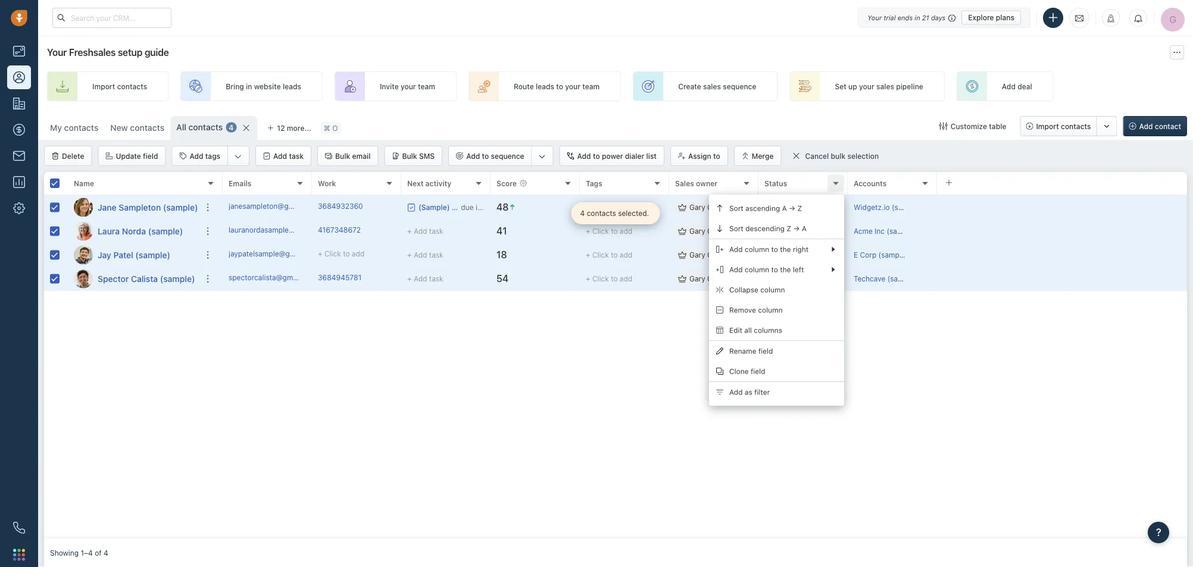 Task type: vqa. For each thing, say whether or not it's contained in the screenshot.
management
no



Task type: describe. For each thing, give the bounding box(es) containing it.
setup
[[118, 47, 142, 58]]

merge
[[752, 152, 774, 160]]

as
[[745, 388, 752, 396]]

selected.
[[618, 209, 649, 218]]

add for add column to the right
[[729, 245, 743, 254]]

sales owner
[[675, 179, 718, 187]]

add for add as filter
[[729, 388, 743, 396]]

jay patel (sample)
[[98, 250, 170, 260]]

to inside add to power dialer list button
[[593, 152, 600, 160]]

ascending
[[745, 204, 780, 212]]

(sample) for e corp (sample)
[[878, 251, 908, 259]]

column for collapse column
[[760, 286, 785, 294]]

task inside "button"
[[289, 152, 304, 160]]

0 horizontal spatial in
[[246, 82, 252, 90]]

gary orlando for 54
[[689, 275, 734, 283]]

sort for sort descending z → a
[[729, 224, 743, 233]]

add column to the left
[[729, 265, 804, 274]]

calista
[[131, 274, 158, 284]]

dialer
[[625, 152, 644, 160]]

add as filter
[[729, 388, 770, 396]]

gary for 54
[[689, 275, 705, 283]]

the for left
[[780, 265, 791, 274]]

rename
[[729, 347, 756, 355]]

4 contacts selected.
[[580, 209, 649, 218]]

(sample) for acme inc (sample)
[[887, 227, 916, 235]]

gary for 41
[[689, 227, 705, 235]]

invite your team
[[380, 82, 435, 90]]

to inside "route leads to your team" link
[[556, 82, 563, 90]]

email image
[[1075, 13, 1083, 23]]

+ click to add for 54
[[586, 275, 632, 283]]

3684932360 link
[[318, 201, 363, 214]]

status
[[764, 179, 787, 187]]

12 more... button
[[260, 120, 318, 136]]

add as filter menu item
[[709, 382, 844, 402]]

+ add task for 18
[[407, 251, 443, 259]]

(sample) for jay patel (sample)
[[135, 250, 170, 260]]

remove
[[729, 306, 756, 314]]

bulk sms
[[402, 152, 435, 160]]

sort ascending a → z menu item
[[709, 198, 844, 218]]

invite
[[380, 82, 399, 90]]

(sample) up "acme inc (sample)" 'link'
[[892, 203, 921, 212]]

sort descending z → a menu item
[[709, 218, 844, 239]]

21
[[922, 14, 929, 21]]

activity
[[425, 179, 451, 187]]

freshsales
[[69, 47, 116, 58]]

54
[[496, 273, 508, 284]]

add tags group
[[172, 146, 249, 166]]

assign to
[[688, 152, 720, 160]]

accounts
[[854, 179, 887, 187]]

jaypatelsample@gmail.com + click to add
[[229, 250, 364, 258]]

new for new
[[777, 203, 792, 212]]

spector calista (sample)
[[98, 274, 195, 284]]

contacts inside grid
[[587, 209, 616, 218]]

bulk for bulk sms
[[402, 152, 417, 160]]

new for new contacts
[[110, 123, 128, 133]]

1 sales from the left
[[703, 82, 721, 90]]

column for add column to the left
[[745, 265, 769, 274]]

bring
[[226, 82, 244, 90]]

+ add task for 54
[[407, 275, 443, 283]]

jaypatelsample@gmail.com
[[229, 250, 320, 258]]

add for add to power dialer list
[[577, 152, 591, 160]]

press space to deselect this row. row containing 48
[[223, 196, 1187, 220]]

cancel
[[805, 152, 829, 160]]

lauranordasample@gmail.com
[[229, 226, 330, 234]]

assign
[[688, 152, 711, 160]]

4167348672
[[318, 226, 361, 234]]

0 vertical spatial in
[[915, 14, 920, 21]]

a inside "menu item"
[[782, 204, 787, 212]]

→ for a
[[793, 224, 800, 233]]

add to sequence group
[[448, 146, 553, 166]]

create
[[678, 82, 701, 90]]

phone element
[[7, 516, 31, 540]]

add tags button
[[172, 146, 227, 165]]

1 leads from the left
[[283, 82, 301, 90]]

jane
[[98, 202, 116, 212]]

filter
[[754, 388, 770, 396]]

gary for 18
[[689, 251, 705, 259]]

clone
[[729, 367, 749, 376]]

power
[[602, 152, 623, 160]]

2 team from the left
[[582, 82, 600, 90]]

Search your CRM... text field
[[52, 8, 171, 28]]

add to sequence
[[466, 152, 524, 160]]

route leads to your team link
[[468, 71, 621, 101]]

techcave (sample) link
[[854, 275, 917, 283]]

(sample) for jane sampleton (sample)
[[163, 202, 198, 212]]

invite your team link
[[335, 71, 457, 101]]

menu containing sort ascending a → z
[[709, 195, 844, 406]]

import contacts for import contacts button
[[1036, 122, 1091, 130]]

the for right
[[780, 245, 791, 254]]

laura norda (sample)
[[98, 226, 183, 236]]

z inside sort ascending a → z "menu item"
[[797, 204, 802, 212]]

tags
[[205, 152, 220, 160]]

2 sales from the left
[[876, 82, 894, 90]]

12
[[277, 124, 285, 132]]

+ click to add for 41
[[586, 227, 632, 235]]

1 gary orlando from the top
[[689, 203, 734, 212]]

gary orlando for 18
[[689, 251, 734, 259]]

next
[[407, 179, 424, 187]]

explore plans link
[[962, 10, 1021, 25]]

widgetz.io (sample)
[[854, 203, 921, 212]]

sms
[[419, 152, 435, 160]]

(sample) down e corp (sample)
[[887, 275, 917, 283]]

(sample) for laura norda (sample)
[[148, 226, 183, 236]]

1 cell from the top
[[937, 196, 1187, 219]]

j image for jane sampleton (sample)
[[74, 198, 93, 217]]

jaypatelsample@gmail.com link
[[229, 249, 320, 261]]

trial
[[884, 14, 896, 21]]

cell for 41
[[937, 220, 1187, 243]]

3684945781
[[318, 273, 361, 282]]

collapse column
[[729, 286, 785, 294]]

angle down image for add tags
[[235, 151, 242, 163]]

container_wx8msf4aqz5i3rn1 image inside customize table button
[[939, 122, 948, 130]]

delete button
[[44, 146, 92, 166]]

orlando for 54
[[707, 275, 734, 283]]

lauranordasample@gmail.com link
[[229, 225, 330, 238]]

→ for z
[[789, 204, 795, 212]]

add to power dialer list
[[577, 152, 657, 160]]

delete
[[62, 152, 84, 160]]

add tags
[[190, 152, 220, 160]]

o
[[332, 124, 338, 132]]

janesampleton@gmail.com
[[229, 202, 319, 210]]

press space to deselect this row. row containing spector calista (sample)
[[44, 267, 223, 291]]

bring in website leads link
[[180, 71, 323, 101]]

set
[[835, 82, 846, 90]]

field for rename field
[[758, 347, 773, 355]]

1 qualified from the top
[[777, 227, 807, 235]]

update
[[116, 152, 141, 160]]

edit all columns
[[729, 326, 782, 335]]

emails
[[229, 179, 251, 187]]

collapse column menu item
[[709, 280, 844, 300]]

customize table
[[951, 122, 1006, 130]]

all contacts link
[[176, 121, 223, 133]]

cancel bulk selection
[[805, 152, 879, 160]]

spector
[[98, 274, 129, 284]]

cell for 54
[[937, 267, 1187, 291]]

laura
[[98, 226, 120, 236]]

edit all columns menu item
[[709, 320, 844, 341]]

1 your from the left
[[401, 82, 416, 90]]

bulk for bulk email
[[335, 152, 350, 160]]

add for add deal
[[1002, 82, 1016, 90]]

columns
[[754, 326, 782, 335]]

spectorcalista@gmail.com
[[229, 273, 317, 282]]

your trial ends in 21 days
[[867, 14, 945, 21]]

acme
[[854, 227, 873, 235]]

import for import contacts button
[[1036, 122, 1059, 130]]

sequence for create sales sequence
[[723, 82, 756, 90]]

jay patel (sample) link
[[98, 249, 170, 261]]

freshworks switcher image
[[13, 549, 25, 561]]

18
[[496, 249, 507, 260]]



Task type: locate. For each thing, give the bounding box(es) containing it.
sort for sort ascending a → z
[[729, 204, 743, 212]]

column down descending
[[745, 245, 769, 254]]

0 vertical spatial container_wx8msf4aqz5i3rn1 image
[[678, 203, 686, 212]]

(sample) down jane sampleton (sample) 'link'
[[148, 226, 183, 236]]

list
[[646, 152, 657, 160]]

column for add column to the right
[[745, 245, 769, 254]]

0 vertical spatial new
[[110, 123, 128, 133]]

4 + click to add from the top
[[586, 275, 632, 283]]

spectorcalista@gmail.com link
[[229, 273, 317, 285]]

of
[[95, 549, 102, 557]]

1 horizontal spatial 4
[[229, 123, 234, 132]]

to inside the add to sequence button
[[482, 152, 489, 160]]

1 vertical spatial import
[[1036, 122, 1059, 130]]

j image left jane
[[74, 198, 93, 217]]

press space to deselect this row. row containing laura norda (sample)
[[44, 220, 223, 243]]

1 + click to add from the top
[[586, 203, 632, 212]]

add for add tags
[[190, 152, 203, 160]]

1 j image from the top
[[74, 198, 93, 217]]

1 horizontal spatial sequence
[[723, 82, 756, 90]]

cell for 18
[[937, 243, 1187, 267]]

column up remove column menu item
[[760, 286, 785, 294]]

contact
[[1155, 122, 1181, 130]]

4 gary orlando from the top
[[689, 275, 734, 283]]

spector calista (sample) link
[[98, 273, 195, 285]]

clone field
[[729, 367, 765, 376]]

all contacts 4
[[176, 122, 234, 132]]

0 horizontal spatial your
[[47, 47, 67, 58]]

1 vertical spatial →
[[793, 224, 800, 233]]

1 horizontal spatial new
[[777, 203, 792, 212]]

1 vertical spatial sequence
[[491, 152, 524, 160]]

add inside add deal link
[[1002, 82, 1016, 90]]

add
[[620, 203, 632, 212], [620, 227, 632, 235], [352, 250, 364, 258], [620, 251, 632, 259], [620, 275, 632, 283]]

column for remove column
[[758, 306, 783, 314]]

→ inside menu item
[[793, 224, 800, 233]]

angle down image
[[235, 151, 242, 163], [539, 151, 546, 163]]

1 vertical spatial + add task
[[407, 251, 443, 259]]

2 cell from the top
[[937, 220, 1187, 243]]

0 horizontal spatial a
[[782, 204, 787, 212]]

1 vertical spatial j image
[[74, 246, 93, 265]]

0 horizontal spatial 4
[[104, 549, 108, 557]]

sort left ascending
[[729, 204, 743, 212]]

qualified up right
[[777, 227, 807, 235]]

1 horizontal spatial angle down image
[[539, 151, 546, 163]]

1 the from the top
[[780, 245, 791, 254]]

import
[[92, 82, 115, 90], [1036, 122, 1059, 130]]

3 gary orlando from the top
[[689, 251, 734, 259]]

1 container_wx8msf4aqz5i3rn1 image from the top
[[678, 203, 686, 212]]

spectorcalista@gmail.com 3684945781
[[229, 273, 361, 282]]

widgetz.io
[[854, 203, 890, 212]]

1 horizontal spatial sales
[[876, 82, 894, 90]]

2 bulk from the left
[[402, 152, 417, 160]]

press space to deselect this row. row containing 41
[[223, 220, 1187, 243]]

0 horizontal spatial team
[[418, 82, 435, 90]]

bulk
[[831, 152, 845, 160]]

2 vertical spatial 4
[[104, 549, 108, 557]]

field right clone
[[751, 367, 765, 376]]

new up sort descending z → a menu item
[[777, 203, 792, 212]]

set up your sales pipeline link
[[790, 71, 945, 101]]

your
[[867, 14, 882, 21], [47, 47, 67, 58]]

column up columns
[[758, 306, 783, 314]]

→ up sort descending z → a menu item
[[789, 204, 795, 212]]

1 gary from the top
[[689, 203, 705, 212]]

add column to the right
[[729, 245, 809, 254]]

cell
[[937, 196, 1187, 219], [937, 220, 1187, 243], [937, 243, 1187, 267], [937, 267, 1187, 291]]

1 orlando from the top
[[707, 203, 734, 212]]

z inside sort descending z → a menu item
[[787, 224, 791, 233]]

my
[[50, 123, 62, 133]]

click for 18
[[592, 251, 609, 259]]

next activity
[[407, 179, 451, 187]]

create sales sequence
[[678, 82, 756, 90]]

press space to deselect this row. row containing 18
[[223, 243, 1187, 267]]

table
[[989, 122, 1006, 130]]

4 right of
[[104, 549, 108, 557]]

orlando for 18
[[707, 251, 734, 259]]

1 vertical spatial 4
[[580, 209, 585, 218]]

1 vertical spatial qualified
[[777, 275, 807, 283]]

1 horizontal spatial bulk
[[402, 152, 417, 160]]

acme inc (sample)
[[854, 227, 916, 235]]

rename field menu item
[[709, 341, 844, 361]]

remove column menu item
[[709, 300, 844, 320]]

press space to deselect this row. row containing jane sampleton (sample)
[[44, 196, 223, 220]]

a up right
[[802, 224, 807, 233]]

0 vertical spatial a
[[782, 204, 787, 212]]

2 sort from the top
[[729, 224, 743, 233]]

1 vertical spatial in
[[246, 82, 252, 90]]

bulk email button
[[317, 146, 378, 166]]

0 horizontal spatial sequence
[[491, 152, 524, 160]]

route leads to your team
[[514, 82, 600, 90]]

0 vertical spatial import
[[92, 82, 115, 90]]

pipeline
[[896, 82, 923, 90]]

→
[[789, 204, 795, 212], [793, 224, 800, 233]]

+
[[586, 203, 590, 212], [586, 227, 590, 235], [407, 227, 412, 235], [318, 250, 322, 258], [586, 251, 590, 259], [407, 251, 412, 259], [586, 275, 590, 283], [407, 275, 412, 283]]

j image
[[74, 198, 93, 217], [74, 246, 93, 265]]

sequence up score
[[491, 152, 524, 160]]

2 row group from the left
[[223, 196, 1187, 291]]

(sample) right calista on the left
[[160, 274, 195, 284]]

4 cell from the top
[[937, 267, 1187, 291]]

sequence inside button
[[491, 152, 524, 160]]

add for add task
[[273, 152, 287, 160]]

row group containing jane sampleton (sample)
[[44, 196, 223, 291]]

4 right all contacts "link"
[[229, 123, 234, 132]]

field inside "button"
[[143, 152, 158, 160]]

0 vertical spatial the
[[780, 245, 791, 254]]

sequence right the create
[[723, 82, 756, 90]]

task for 18
[[429, 251, 443, 259]]

1 row group from the left
[[44, 196, 223, 291]]

1 vertical spatial container_wx8msf4aqz5i3rn1 image
[[678, 251, 686, 259]]

field down columns
[[758, 347, 773, 355]]

2 horizontal spatial 4
[[580, 209, 585, 218]]

merge button
[[734, 146, 781, 166]]

0 horizontal spatial import
[[92, 82, 115, 90]]

new up update
[[110, 123, 128, 133]]

0 horizontal spatial bulk
[[335, 152, 350, 160]]

add for 54
[[620, 275, 632, 283]]

your right up
[[859, 82, 874, 90]]

plans
[[996, 13, 1014, 22]]

click for 41
[[592, 227, 609, 235]]

sales
[[675, 179, 694, 187]]

import for import contacts link
[[92, 82, 115, 90]]

showing 1–4 of 4
[[50, 549, 108, 557]]

clone field menu item
[[709, 361, 844, 382]]

create sales sequence link
[[633, 71, 778, 101]]

2 container_wx8msf4aqz5i3rn1 image from the top
[[678, 251, 686, 259]]

angle down image for add to sequence
[[539, 151, 546, 163]]

1 vertical spatial the
[[780, 265, 791, 274]]

add task button
[[255, 146, 311, 166]]

unqualified
[[777, 251, 816, 259]]

0 vertical spatial z
[[797, 204, 802, 212]]

acme inc (sample) link
[[854, 227, 916, 235]]

bulk inside button
[[335, 152, 350, 160]]

leads right website at the left of page
[[283, 82, 301, 90]]

explore plans
[[968, 13, 1014, 22]]

0 vertical spatial qualified
[[777, 227, 807, 235]]

angle down image right tags
[[235, 151, 242, 163]]

up
[[848, 82, 857, 90]]

add
[[1002, 82, 1016, 90], [1139, 122, 1153, 130], [190, 152, 203, 160], [273, 152, 287, 160], [466, 152, 480, 160], [577, 152, 591, 160], [414, 227, 427, 235], [729, 245, 743, 254], [414, 251, 427, 259], [729, 265, 743, 274], [414, 275, 427, 283], [729, 388, 743, 396]]

3 your from the left
[[859, 82, 874, 90]]

2 vertical spatial field
[[751, 367, 765, 376]]

click for 54
[[592, 275, 609, 283]]

assign to button
[[670, 146, 728, 166]]

(sample) right "inc"
[[887, 227, 916, 235]]

add for add contact
[[1139, 122, 1153, 130]]

1 horizontal spatial your
[[867, 14, 882, 21]]

0 vertical spatial field
[[143, 152, 158, 160]]

rename field
[[729, 347, 773, 355]]

contacts inside button
[[1061, 122, 1091, 130]]

0 horizontal spatial new
[[110, 123, 128, 133]]

0 vertical spatial your
[[867, 14, 882, 21]]

2 gary orlando from the top
[[689, 227, 734, 235]]

2 your from the left
[[565, 82, 580, 90]]

add inside add task "button"
[[273, 152, 287, 160]]

right
[[793, 245, 809, 254]]

orlando for 41
[[707, 227, 734, 235]]

0 vertical spatial sort
[[729, 204, 743, 212]]

sort ascending a → z
[[729, 204, 802, 212]]

1 horizontal spatial import contacts
[[1036, 122, 1091, 130]]

4 orlando from the top
[[707, 275, 734, 283]]

angle down image right add to sequence
[[539, 151, 546, 163]]

the left the left
[[780, 265, 791, 274]]

row group containing 48
[[223, 196, 1187, 291]]

bulk left sms
[[402, 152, 417, 160]]

0 horizontal spatial leads
[[283, 82, 301, 90]]

your for your trial ends in 21 days
[[867, 14, 882, 21]]

a right ascending
[[782, 204, 787, 212]]

bulk
[[335, 152, 350, 160], [402, 152, 417, 160]]

qualified down the left
[[777, 275, 807, 283]]

name
[[74, 179, 94, 187]]

your left trial
[[867, 14, 882, 21]]

website
[[254, 82, 281, 90]]

techcave (sample)
[[854, 275, 917, 283]]

1 horizontal spatial your
[[565, 82, 580, 90]]

field for update field
[[143, 152, 158, 160]]

0 vertical spatial j image
[[74, 198, 93, 217]]

+ click to add
[[586, 203, 632, 212], [586, 227, 632, 235], [586, 251, 632, 259], [586, 275, 632, 283]]

container_wx8msf4aqz5i3rn1 image for e
[[678, 251, 686, 259]]

a inside menu item
[[802, 224, 807, 233]]

j image left jay
[[74, 246, 93, 265]]

1 vertical spatial field
[[758, 347, 773, 355]]

z down sort ascending a → z "menu item"
[[787, 224, 791, 233]]

sort descending z → a
[[729, 224, 807, 233]]

add inside add to power dialer list button
[[577, 152, 591, 160]]

2 + click to add from the top
[[586, 227, 632, 235]]

0 horizontal spatial angle down image
[[235, 151, 242, 163]]

phone image
[[13, 522, 25, 534]]

task for 54
[[429, 275, 443, 283]]

1 vertical spatial new
[[777, 203, 792, 212]]

field right update
[[143, 152, 158, 160]]

1 horizontal spatial in
[[915, 14, 920, 21]]

l image
[[74, 222, 93, 241]]

name row
[[44, 172, 223, 196]]

2 horizontal spatial your
[[859, 82, 874, 90]]

container_wx8msf4aqz5i3rn1 image for widgetz.io
[[678, 203, 686, 212]]

→ inside "menu item"
[[789, 204, 795, 212]]

add inside the add to sequence button
[[466, 152, 480, 160]]

3 + click to add from the top
[[586, 251, 632, 259]]

sales left pipeline
[[876, 82, 894, 90]]

(sample) right sampleton
[[163, 202, 198, 212]]

your left freshsales
[[47, 47, 67, 58]]

12 more...
[[277, 124, 311, 132]]

add for add to sequence
[[466, 152, 480, 160]]

to inside assign to button
[[713, 152, 720, 160]]

sort inside "menu item"
[[729, 204, 743, 212]]

1 vertical spatial import contacts
[[1036, 122, 1091, 130]]

field for clone field
[[751, 367, 765, 376]]

import right table
[[1036, 122, 1059, 130]]

0 horizontal spatial z
[[787, 224, 791, 233]]

the left right
[[780, 245, 791, 254]]

0 horizontal spatial your
[[401, 82, 416, 90]]

in left 21
[[915, 14, 920, 21]]

2 orlando from the top
[[707, 227, 734, 235]]

e corp (sample)
[[854, 251, 908, 259]]

angle down image inside add to sequence group
[[539, 151, 546, 163]]

add inside the add as filter menu item
[[729, 388, 743, 396]]

+ click to add for 18
[[586, 251, 632, 259]]

add contact
[[1139, 122, 1181, 130]]

1 angle down image from the left
[[235, 151, 242, 163]]

leads
[[283, 82, 301, 90], [536, 82, 554, 90]]

new inside press space to deselect this row. row
[[777, 203, 792, 212]]

your right route
[[565, 82, 580, 90]]

add task
[[273, 152, 304, 160]]

sort inside menu item
[[729, 224, 743, 233]]

new contacts button
[[104, 116, 170, 140], [110, 123, 164, 133]]

guide
[[145, 47, 169, 58]]

1 vertical spatial z
[[787, 224, 791, 233]]

0 vertical spatial sequence
[[723, 82, 756, 90]]

press space to deselect this row. row containing 54
[[223, 267, 1187, 291]]

1 + add task from the top
[[407, 227, 443, 235]]

your right the invite on the top left of page
[[401, 82, 416, 90]]

column up collapse column
[[745, 265, 769, 274]]

1 horizontal spatial leads
[[536, 82, 554, 90]]

1 team from the left
[[418, 82, 435, 90]]

add inside add tags button
[[190, 152, 203, 160]]

add to sequence button
[[449, 146, 531, 165]]

grid
[[44, 171, 1187, 539]]

1 horizontal spatial import
[[1036, 122, 1059, 130]]

1 horizontal spatial z
[[797, 204, 802, 212]]

2 leads from the left
[[536, 82, 554, 90]]

2 the from the top
[[780, 265, 791, 274]]

(sample) right corp
[[878, 251, 908, 259]]

3 orlando from the top
[[707, 251, 734, 259]]

1 vertical spatial sort
[[729, 224, 743, 233]]

(sample) up spector calista (sample)
[[135, 250, 170, 260]]

2 gary from the top
[[689, 227, 705, 235]]

container_wx8msf4aqz5i3rn1 image
[[939, 122, 948, 130], [792, 152, 800, 160], [407, 203, 416, 212], [678, 227, 686, 235], [678, 275, 686, 283]]

techcave
[[854, 275, 885, 283]]

0 horizontal spatial sales
[[703, 82, 721, 90]]

e corp (sample) link
[[854, 251, 908, 259]]

import contacts group
[[1020, 116, 1117, 136]]

+ add task for 41
[[407, 227, 443, 235]]

edit
[[729, 326, 742, 335]]

bulk left email
[[335, 152, 350, 160]]

0 vertical spatial import contacts
[[92, 82, 147, 90]]

add for add column to the left
[[729, 265, 743, 274]]

in right bring
[[246, 82, 252, 90]]

1 bulk from the left
[[335, 152, 350, 160]]

days
[[931, 14, 945, 21]]

4 gary from the top
[[689, 275, 705, 283]]

name column header
[[68, 172, 223, 196]]

2 j image from the top
[[74, 246, 93, 265]]

add to power dialer list button
[[559, 146, 664, 166]]

press space to deselect this row. row containing jay patel (sample)
[[44, 243, 223, 267]]

to
[[556, 82, 563, 90], [482, 152, 489, 160], [593, 152, 600, 160], [713, 152, 720, 160], [611, 203, 618, 212], [611, 227, 618, 235], [771, 245, 778, 254], [343, 250, 350, 258], [611, 251, 618, 259], [771, 265, 778, 274], [611, 275, 618, 283]]

(sample) for spector calista (sample)
[[160, 274, 195, 284]]

0 vertical spatial + add task
[[407, 227, 443, 235]]

j image for jay patel (sample)
[[74, 246, 93, 265]]

0 horizontal spatial import contacts
[[92, 82, 147, 90]]

import contacts inside button
[[1036, 122, 1091, 130]]

import inside button
[[1036, 122, 1059, 130]]

import down your freshsales setup guide
[[92, 82, 115, 90]]

your for your freshsales setup guide
[[47, 47, 67, 58]]

4 left selected.
[[580, 209, 585, 218]]

4167348672 link
[[318, 225, 361, 238]]

container_wx8msf4aqz5i3rn1 image
[[678, 203, 686, 212], [678, 251, 686, 259]]

→ up right
[[793, 224, 800, 233]]

0 vertical spatial →
[[789, 204, 795, 212]]

3 gary from the top
[[689, 251, 705, 259]]

1 vertical spatial your
[[47, 47, 67, 58]]

descending
[[745, 224, 785, 233]]

gary orlando for 41
[[689, 227, 734, 235]]

menu
[[709, 195, 844, 406]]

4 inside grid
[[580, 209, 585, 218]]

grid containing 48
[[44, 171, 1187, 539]]

sales right the create
[[703, 82, 721, 90]]

update field button
[[98, 146, 166, 166]]

s image
[[74, 269, 93, 288]]

2 vertical spatial + add task
[[407, 275, 443, 283]]

e
[[854, 251, 858, 259]]

1 horizontal spatial team
[[582, 82, 600, 90]]

1 sort from the top
[[729, 204, 743, 212]]

update field
[[116, 152, 158, 160]]

bulk email
[[335, 152, 371, 160]]

0 vertical spatial 4
[[229, 123, 234, 132]]

row group
[[44, 196, 223, 291], [223, 196, 1187, 291]]

jay
[[98, 250, 111, 260]]

leads right route
[[536, 82, 554, 90]]

3684932360
[[318, 202, 363, 210]]

import contacts for import contacts link
[[92, 82, 147, 90]]

3 + add task from the top
[[407, 275, 443, 283]]

laura norda (sample) link
[[98, 225, 183, 237]]

add inside add contact button
[[1139, 122, 1153, 130]]

sort left descending
[[729, 224, 743, 233]]

3 cell from the top
[[937, 243, 1187, 267]]

add for 41
[[620, 227, 632, 235]]

2 qualified from the top
[[777, 275, 807, 283]]

angle down image inside add tags group
[[235, 151, 242, 163]]

field
[[143, 152, 158, 160], [758, 347, 773, 355], [751, 367, 765, 376]]

press space to deselect this row. row
[[44, 196, 223, 220], [223, 196, 1187, 220], [44, 220, 223, 243], [223, 220, 1187, 243], [44, 243, 223, 267], [223, 243, 1187, 267], [44, 267, 223, 291], [223, 267, 1187, 291]]

3684945781 link
[[318, 273, 361, 285]]

task for 41
[[429, 227, 443, 235]]

inc
[[875, 227, 885, 235]]

2 angle down image from the left
[[539, 151, 546, 163]]

1 vertical spatial a
[[802, 224, 807, 233]]

left
[[793, 265, 804, 274]]

bulk inside button
[[402, 152, 417, 160]]

import contacts link
[[47, 71, 169, 101]]

ends
[[898, 14, 913, 21]]

showing
[[50, 549, 79, 557]]

z up sort descending z → a menu item
[[797, 204, 802, 212]]

your
[[401, 82, 416, 90], [565, 82, 580, 90], [859, 82, 874, 90]]

add for 18
[[620, 251, 632, 259]]

4 inside all contacts 4
[[229, 123, 234, 132]]

sales
[[703, 82, 721, 90], [876, 82, 894, 90]]

all
[[176, 122, 186, 132]]

sequence for add to sequence
[[491, 152, 524, 160]]

2 + add task from the top
[[407, 251, 443, 259]]

1 horizontal spatial a
[[802, 224, 807, 233]]



